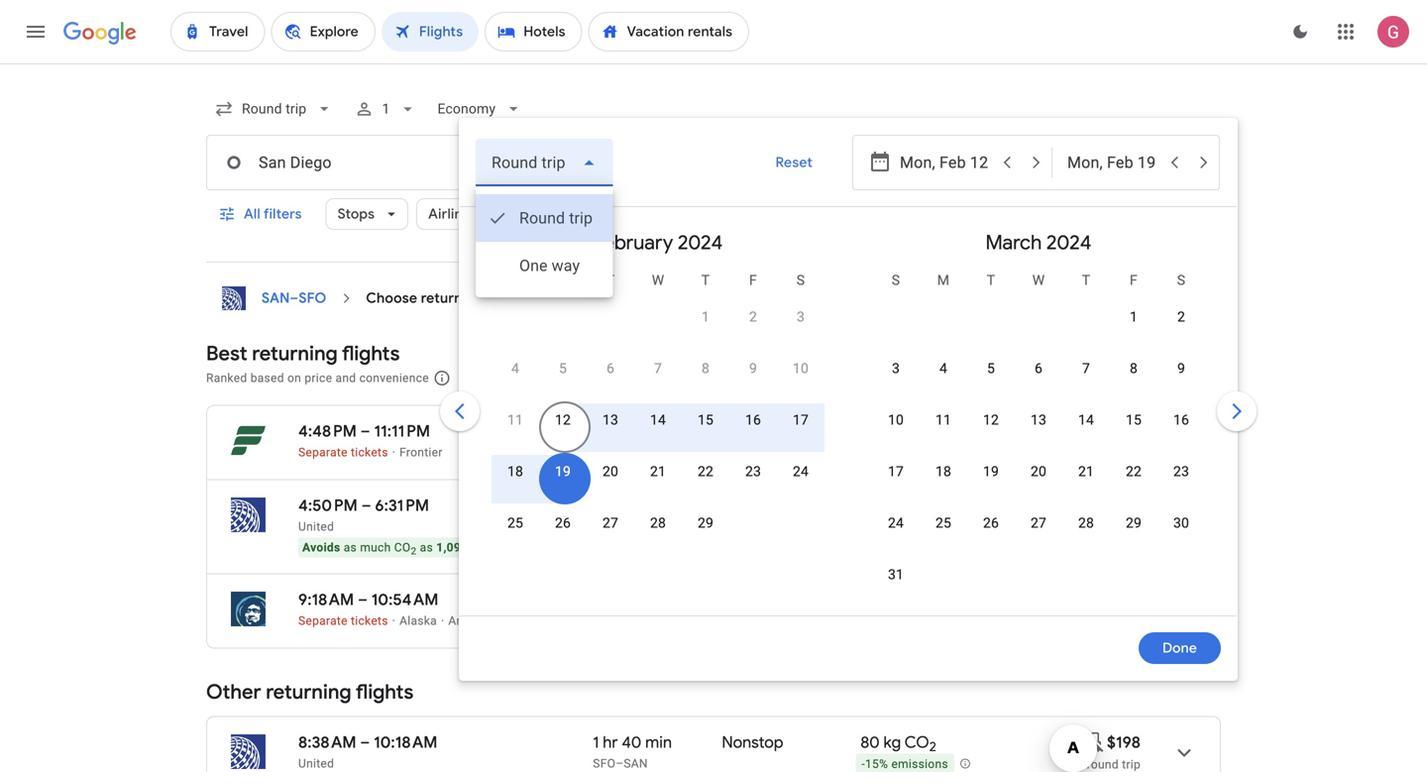 Task type: vqa. For each thing, say whether or not it's contained in the screenshot.


Task type: locate. For each thing, give the bounding box(es) containing it.
mon, feb 5 element
[[559, 359, 567, 379]]

1 horizontal spatial 21
[[1078, 463, 1094, 480]]

sat, feb 3 element
[[797, 307, 805, 327]]

10 down may
[[888, 412, 904, 428]]

1 horizontal spatial 23
[[745, 463, 761, 480]]

united for 8:38 am
[[298, 757, 334, 771]]

16 for 'fri, feb 16' element
[[745, 412, 761, 428]]

1 f from the left
[[749, 272, 757, 288]]

t down the march
[[987, 272, 995, 288]]

1 united from the top
[[298, 520, 334, 534]]

1
[[382, 101, 390, 117], [702, 309, 710, 325], [1130, 309, 1138, 325], [683, 371, 690, 385], [722, 421, 728, 441], [593, 496, 599, 516], [593, 732, 599, 753]]

co inside 80 kg co 2
[[905, 732, 929, 753]]

6 inside february 2024 row group
[[606, 360, 614, 377]]

0 vertical spatial round trip
[[1087, 521, 1141, 535]]

18
[[507, 463, 523, 480], [935, 463, 951, 480]]

2 and from the left
[[825, 371, 846, 385]]

– left 11:11 pm "text box"
[[361, 421, 370, 441]]

0 horizontal spatial 21 button
[[634, 462, 682, 509]]

21 inside february 2024 row group
[[650, 463, 666, 480]]

1 horizontal spatial 25 button
[[920, 513, 967, 561]]

29 button
[[682, 513, 729, 561], [1110, 513, 1158, 561]]

5
[[559, 360, 567, 377], [987, 360, 995, 377]]

total duration 1 hr 41 min. element
[[593, 496, 722, 519]]

0 horizontal spatial m
[[557, 272, 569, 288]]

thu, feb 8 element
[[702, 359, 710, 379]]

hr left 59
[[732, 445, 743, 459]]

this price for this flight doesn't include overhead bin access. if you need a carry-on bag, use the bags filter to update prices. image left flight details. leaves san francisco international airport at 8:38 am on tuesday, february 20 and arrives at san diego international airport - terminal 1 at 10:18 am on tuesday, february 20. image
[[1083, 730, 1107, 754]]

sat, mar 2 element
[[1177, 307, 1185, 327]]

2 2024 from the left
[[1046, 230, 1092, 255]]

1 horizontal spatial 14 button
[[1062, 410, 1110, 458]]

round trip for 1st this price for this flight doesn't include overhead bin access. if you need a carry-on bag, use the bags filter to update prices. image from the bottom of the page
[[1087, 758, 1141, 772]]

27 inside march 2024 row group
[[1031, 515, 1047, 531]]

22 for thu, feb 22 element
[[698, 463, 714, 480]]

26 inside march 2024 row group
[[983, 515, 999, 531]]

1 horizontal spatial 5 button
[[967, 359, 1015, 406]]

0 horizontal spatial 23
[[624, 421, 642, 441]]

18 for sun, feb 18 element
[[507, 463, 523, 480]]

28 button right wed, mar 27 element
[[1062, 513, 1110, 561]]

1 horizontal spatial 1 button
[[1110, 307, 1158, 355]]

21 for thu, mar 21 element
[[1078, 463, 1094, 480]]

1 $198 from the top
[[1107, 496, 1141, 516]]

avoids
[[302, 541, 340, 554]]

15 button up thu, feb 22 element
[[682, 410, 729, 458]]

1 18 from the left
[[507, 463, 523, 480]]

san
[[483, 289, 507, 307]]

1 29 from the left
[[698, 515, 714, 531]]

1 horizontal spatial 21 button
[[1062, 462, 1110, 509]]

– inside 1 hr 40 min sfo – san
[[616, 757, 624, 771]]

separate tickets
[[298, 445, 388, 459], [298, 614, 388, 628]]

2 inside 80 kg co 2
[[929, 738, 936, 755]]

24 for sun, mar 24 element
[[888, 515, 904, 531]]

done
[[1162, 639, 1197, 657]]

25 right sun, mar 24 element
[[935, 515, 951, 531]]

16 inside february 2024 row group
[[745, 412, 761, 428]]

22 inside march 2024 row group
[[1126, 463, 1142, 480]]

10 inside march 2024 row group
[[888, 412, 904, 428]]

tickets for 11:11 pm
[[351, 445, 388, 459]]

none search field containing february 2024
[[206, 85, 1261, 681]]

s down emissions popup button
[[892, 272, 900, 288]]

8:38 am
[[298, 732, 356, 753]]

18 inside february 2024 row group
[[507, 463, 523, 480]]

united inside 8:38 am – 10:18 am united
[[298, 757, 334, 771]]

as
[[344, 541, 357, 554], [420, 541, 433, 554], [677, 614, 690, 628]]

sfo down total duration 1 hr 40 min. element
[[593, 757, 616, 771]]

1 22 button from the left
[[682, 462, 729, 509]]

1 horizontal spatial 4
[[939, 360, 947, 377]]

13 button up tue, feb 20 "element" at the bottom left
[[587, 410, 634, 458]]

5 for mon, feb 5 "element"
[[559, 360, 567, 377]]

– inside 6 hr 23 min sfo – san
[[616, 445, 624, 459]]

0 vertical spatial 17
[[793, 412, 809, 428]]

11 inside february 2024 row group
[[507, 412, 523, 428]]

1 5 button from the left
[[539, 359, 587, 406]]

2 1 button from the left
[[1110, 307, 1158, 355]]

0 horizontal spatial 27 button
[[587, 513, 634, 561]]

26 inside february 2024 row group
[[555, 515, 571, 531]]

alaska left skywest
[[693, 614, 731, 628]]

wed, feb 28 element
[[650, 513, 666, 533]]

co inside avoids as much co 2 as 1,096
[[394, 541, 411, 554]]

hr
[[606, 421, 621, 441], [732, 445, 743, 459], [603, 496, 618, 516], [603, 732, 618, 753]]

2 29 from the left
[[1126, 515, 1142, 531]]

1 w from the left
[[652, 272, 664, 288]]

2 12 from the left
[[983, 412, 999, 428]]

1 inside march 2024 row group
[[1130, 309, 1138, 325]]

0 horizontal spatial 22
[[698, 463, 714, 480]]

1 7 from the left
[[654, 360, 662, 377]]

flights
[[342, 341, 400, 366], [356, 679, 414, 705]]

17 button up sun, mar 24 element
[[872, 462, 920, 509]]

tue, feb 6 element
[[606, 359, 614, 379]]

14 left the $138
[[1078, 412, 1094, 428]]

11 down apply.
[[935, 412, 951, 428]]

main content
[[206, 278, 1221, 772]]

28 for thu, mar 28 element
[[1078, 515, 1094, 531]]

2 14 from the left
[[1078, 412, 1094, 428]]

1 14 from the left
[[650, 412, 666, 428]]

7 button up thu, mar 14 element
[[1062, 359, 1110, 406]]

2 20 button from the left
[[1015, 462, 1062, 509]]

departure text field for return text field
[[900, 136, 991, 189]]

returning for best
[[252, 341, 338, 366]]

2 20 from the left
[[1031, 463, 1047, 480]]

0 horizontal spatial 19
[[555, 463, 571, 480]]

24 down phx
[[793, 463, 809, 480]]

4 for sun, feb 4 element
[[511, 360, 519, 377]]

26
[[555, 515, 571, 531], [983, 515, 999, 531]]

6 left +
[[606, 360, 614, 377]]

 image left american
[[441, 614, 444, 628]]

9 button
[[729, 359, 777, 406], [1158, 359, 1205, 406]]

emissions down 31 button
[[887, 614, 944, 628]]

0 horizontal spatial 26 button
[[539, 513, 587, 561]]

20 button
[[587, 462, 634, 509], [1015, 462, 1062, 509]]

co inside kg co 2
[[909, 421, 934, 441]]

airlines inside 'popup button'
[[428, 205, 478, 223]]

18 for mon, mar 18 element
[[935, 463, 951, 480]]

0 horizontal spatial 2 button
[[729, 307, 777, 355]]

2 7 from the left
[[1082, 360, 1090, 377]]

1 horizontal spatial 12 button
[[967, 410, 1015, 458]]

28
[[650, 515, 666, 531], [1078, 515, 1094, 531]]

- down 80
[[862, 757, 865, 771]]

22 left fri, feb 23 element
[[698, 463, 714, 480]]

17 for sun, mar 17 element
[[888, 463, 904, 480]]

0 horizontal spatial 20 button
[[587, 462, 634, 509]]

18 inside march 2024 row group
[[935, 463, 951, 480]]

2 18 button from the left
[[920, 462, 967, 509]]

flight details. leaves san francisco international airport at 8:38 am on tuesday, february 20 and arrives at san diego international airport - terminal 1 at 10:18 am on tuesday, february 20. image
[[1160, 729, 1208, 772]]

– down 41 at the bottom of page
[[616, 520, 624, 534]]

as left "much"
[[344, 541, 357, 554]]

17 inside march 2024 row group
[[888, 463, 904, 480]]

f
[[749, 272, 757, 288], [1130, 272, 1138, 288]]

8 right "for"
[[702, 360, 710, 377]]

1 horizontal spatial 17
[[888, 463, 904, 480]]

7 for wed, feb 7 element
[[654, 360, 662, 377]]

27 right the tue, mar 26 element
[[1031, 515, 1047, 531]]

$198
[[1107, 496, 1141, 516], [1107, 732, 1141, 753]]

row containing 18
[[492, 453, 825, 509]]

1 horizontal spatial 9 button
[[1158, 359, 1205, 406]]

25 button right sun, mar 24 element
[[920, 513, 967, 561]]

w inside february 2024 row group
[[652, 272, 664, 288]]

4 button
[[492, 359, 539, 406], [920, 359, 967, 406]]

23 inside march 2024 row group
[[1173, 463, 1189, 480]]

row containing 25
[[492, 504, 729, 561]]

2 8 from the left
[[1130, 360, 1138, 377]]

0 horizontal spatial 12
[[555, 412, 571, 428]]

20 button up wed, mar 27 element
[[1015, 462, 1062, 509]]

wed, mar 6 element
[[1035, 359, 1043, 379]]

2 right "much"
[[411, 545, 417, 557]]

thu, mar 21 element
[[1078, 462, 1094, 482]]

united inside 4:50 pm – 6:31 pm united
[[298, 520, 334, 534]]

1 horizontal spatial 28 button
[[1062, 513, 1110, 561]]

19 inside march 2024 row group
[[983, 463, 999, 480]]

26 right sun, feb 25 element
[[555, 515, 571, 531]]

as left 1,096
[[420, 541, 433, 554]]

+9% emissions button
[[855, 590, 960, 632]]

wed, mar 20 element
[[1031, 462, 1047, 482]]

3 inside february 2024 row group
[[797, 309, 805, 325]]

round trip for second this price for this flight doesn't include overhead bin access. if you need a carry-on bag, use the bags filter to update prices. image from the bottom
[[1087, 521, 1141, 535]]

4 right may
[[939, 360, 947, 377]]

1 horizontal spatial 8 button
[[1110, 359, 1158, 406]]

21 button inside february 2024 row group
[[634, 462, 682, 509]]

+9%
[[861, 614, 884, 628]]

row
[[682, 290, 825, 355], [1110, 290, 1205, 355], [492, 350, 825, 406], [872, 350, 1205, 406], [492, 401, 825, 458], [872, 401, 1205, 458], [492, 453, 825, 509], [872, 453, 1205, 509], [492, 504, 729, 561], [872, 504, 1205, 561]]

9 inside february 2024 row group
[[749, 360, 757, 377]]

0 vertical spatial kg
[[888, 421, 906, 441]]

0 vertical spatial flights
[[342, 341, 400, 366]]

sat, mar 30 element
[[1173, 513, 1189, 533]]

tue, mar 5 element
[[987, 359, 995, 379]]

28 right 41 at the bottom of page
[[650, 515, 666, 531]]

thu, feb 15 element
[[698, 410, 714, 430]]

kg right 80
[[884, 732, 901, 753]]

1 trip from the top
[[1122, 521, 1141, 535]]

28 inside march 2024 row group
[[1078, 515, 1094, 531]]

trip down fri, mar 29 element
[[1122, 615, 1141, 629]]

20 for tue, feb 20 "element" at the bottom left
[[602, 463, 618, 480]]

separate tickets down 4:48 pm text field
[[298, 445, 388, 459]]

f inside march 2024 row group
[[1130, 272, 1138, 288]]

fri, feb 2 element
[[749, 307, 757, 327]]

26 left wed, mar 27 element
[[983, 515, 999, 531]]

1 fees from the left
[[637, 371, 661, 385]]

16 inside march 2024 row group
[[1173, 412, 1189, 428]]

6 button
[[587, 359, 634, 406], [1015, 359, 1062, 406]]

1 horizontal spatial 11 button
[[920, 410, 967, 458]]

29 left 30
[[1126, 515, 1142, 531]]

times
[[704, 205, 743, 223]]

6 for the wed, mar 6 "element"
[[1035, 360, 1043, 377]]

min inside 6 hr 23 min sfo – san
[[645, 421, 672, 441]]

17 up phx
[[793, 412, 809, 428]]

24 button
[[777, 462, 825, 509], [872, 513, 920, 561]]

0 horizontal spatial 18
[[507, 463, 523, 480]]

1 22 from the left
[[698, 463, 714, 480]]

all
[[244, 205, 260, 223]]

None search field
[[206, 85, 1261, 681]]

1 - from the top
[[862, 520, 865, 534]]

1 vertical spatial 24
[[888, 515, 904, 531]]

14 for wed, feb 14 element
[[650, 412, 666, 428]]

hr inside 1 stop 2 hr 59 min phx
[[732, 445, 743, 459]]

1 21 button from the left
[[634, 462, 682, 509]]

option down swap origin and destination. image
[[476, 194, 613, 242]]

7 inside february 2024 row group
[[654, 360, 662, 377]]

m inside row group
[[937, 272, 950, 288]]

7 inside march 2024 row group
[[1082, 360, 1090, 377]]

22 inside february 2024 row group
[[698, 463, 714, 480]]

min
[[645, 421, 672, 441], [764, 445, 784, 459], [641, 496, 668, 516], [645, 732, 672, 753]]

1 horizontal spatial 24
[[888, 515, 904, 531]]

0 horizontal spatial f
[[749, 272, 757, 288]]

25
[[507, 515, 523, 531], [935, 515, 951, 531]]

hr inside 6 hr 23 min sfo – san
[[606, 421, 621, 441]]

5 inside february 2024 row group
[[559, 360, 567, 377]]

sun, mar 3 element
[[892, 359, 900, 379]]

2024 down times
[[678, 230, 723, 255]]

2024
[[678, 230, 723, 255], [1046, 230, 1092, 255]]

2 19 from the left
[[983, 463, 999, 480]]

None text field
[[206, 135, 517, 190]]

2 button up fri, feb 9 element
[[729, 307, 777, 355]]

15 inside march 2024 row group
[[1126, 412, 1142, 428]]

f inside february 2024 row group
[[749, 272, 757, 288]]

1 horizontal spatial airlines
[[632, 614, 674, 628]]

1 stop flight. element
[[722, 421, 764, 444]]

sat, feb 24 element
[[793, 462, 809, 482]]

tickets
[[351, 445, 388, 459], [351, 614, 388, 628]]

1 horizontal spatial 12
[[983, 412, 999, 428]]

26 button left wed, mar 27 element
[[967, 513, 1015, 561]]

18 button inside february 2024 row group
[[492, 462, 539, 509]]

trip for 1st this price for this flight doesn't include overhead bin access. if you need a carry-on bag, use the bags filter to update prices. image from the bottom of the page
[[1122, 758, 1141, 772]]

f for march 2024
[[1130, 272, 1138, 288]]

min inside 1 hr 41 min sfo –
[[641, 496, 668, 516]]

0 horizontal spatial airlines
[[428, 205, 478, 223]]

– right 9:18 am in the left bottom of the page
[[358, 590, 368, 610]]

18 button inside march 2024 row group
[[920, 462, 967, 509]]

sfo up tue, feb 20 "element" at the bottom left
[[593, 445, 616, 459]]

3 trip from the top
[[1122, 758, 1141, 772]]

leaves san francisco international airport at 8:38 am on tuesday, february 20 and arrives at san diego international airport - terminal 1 at 10:18 am on tuesday, february 20. element
[[298, 732, 438, 753]]

0 horizontal spatial 28
[[650, 515, 666, 531]]

11 down the include at the top
[[507, 412, 523, 428]]

hr inside 1 hr 40 min sfo – san
[[603, 732, 618, 753]]

1 vertical spatial kg
[[881, 496, 898, 516]]

8
[[702, 360, 710, 377], [1130, 360, 1138, 377]]

6 button up the wed, mar 13 element
[[1015, 359, 1062, 406]]

0 horizontal spatial 3
[[797, 309, 805, 325]]

1 vertical spatial airlines
[[632, 614, 674, 628]]

18 button up mon, mar 25 element
[[920, 462, 967, 509]]

1 horizontal spatial 7 button
[[1062, 359, 1110, 406]]

thu, feb 1 element
[[702, 307, 710, 327]]

1 vertical spatial flights
[[356, 679, 414, 705]]

thu, mar 28 element
[[1078, 513, 1094, 533]]

25 for mon, mar 25 element
[[935, 515, 951, 531]]

1 horizontal spatial 15 button
[[1110, 410, 1158, 458]]

3 inside row
[[892, 360, 900, 377]]

trip down $198 text box
[[1122, 758, 1141, 772]]

sun, feb 18 element
[[507, 462, 523, 482]]

+9% emissions
[[861, 614, 944, 628]]

stops button
[[326, 190, 408, 238]]

2 11 from the left
[[935, 412, 951, 428]]

f up fri, feb 2 'element'
[[749, 272, 757, 288]]

swap origin and destination. image
[[509, 151, 533, 174]]

21 inside march 2024 row group
[[1078, 463, 1094, 480]]

26 button
[[539, 513, 587, 561], [967, 513, 1015, 561]]

24 button down phx
[[777, 462, 825, 509]]

1 horizontal spatial  image
[[441, 614, 444, 628]]

round
[[1087, 521, 1119, 535], [1087, 615, 1119, 629], [1087, 758, 1119, 772]]

1 25 from the left
[[507, 515, 523, 531]]

2 2 button from the left
[[1158, 307, 1205, 355]]

1 8 button from the left
[[682, 359, 729, 406]]

11 inside march 2024 row group
[[935, 412, 951, 428]]

s up sat, mar 2 element
[[1177, 272, 1186, 288]]

 image
[[392, 614, 396, 628], [441, 614, 444, 628]]

1  image from the left
[[392, 614, 396, 628]]

2 inside avoids as much co 2 as 1,096
[[411, 545, 417, 557]]

2 15 from the left
[[1126, 412, 1142, 428]]

1 round from the top
[[1087, 521, 1119, 535]]

25 button left mon, feb 26 element
[[492, 513, 539, 561]]

wed, feb 7 element
[[654, 359, 662, 379]]

kg inside kg co -19% emissions
[[881, 496, 898, 516]]

18 left mon, feb 19, return date. "element"
[[507, 463, 523, 480]]

leaves san francisco international airport at 9:18 am on tuesday, february 20 and arrives at san diego international airport - terminal 1 at 10:54 am on tuesday, february 20. element
[[298, 590, 438, 610]]

tue, feb 13 element
[[602, 410, 618, 430]]

1 horizontal spatial as
[[420, 541, 433, 554]]

tue, feb 27 element
[[602, 513, 618, 533]]

sun, feb 4 element
[[511, 359, 519, 379]]

co
[[909, 421, 934, 441], [902, 496, 927, 516], [394, 541, 411, 554], [905, 732, 929, 753]]

total duration 1 hr 40 min. element
[[593, 732, 722, 756]]

1 horizontal spatial 5
[[987, 360, 995, 377]]

skywest
[[583, 614, 629, 628]]

convenience
[[359, 371, 429, 385]]

3 button
[[777, 307, 825, 355], [872, 359, 920, 406]]

sfo for 11:11 pm
[[593, 445, 616, 459]]

emissions inside kg co -19% emissions
[[891, 520, 948, 534]]

1 vertical spatial 3
[[892, 360, 900, 377]]

2 alaska from the left
[[693, 614, 731, 628]]

4 for mon, mar 4 element
[[939, 360, 947, 377]]

round left fri, mar 29 element
[[1087, 521, 1119, 535]]

1 25 button from the left
[[492, 513, 539, 561]]

airlines up choose return to san diego on the top of the page
[[428, 205, 478, 223]]

1 2024 from the left
[[678, 230, 723, 255]]

1 vertical spatial -
[[862, 757, 865, 771]]

1 8 from the left
[[702, 360, 710, 377]]

2 horizontal spatial 6
[[1035, 360, 1043, 377]]

wed, feb 21 element
[[650, 462, 666, 482]]

29 inside march 2024 row group
[[1126, 515, 1142, 531]]

24
[[793, 463, 809, 480], [888, 515, 904, 531]]

wed, mar 13 element
[[1031, 410, 1047, 430]]

15 left 1 stop flight. element
[[698, 412, 714, 428]]

13 down passenger assistance button at top right
[[1031, 412, 1047, 428]]

9 for sat, mar 9 element
[[1177, 360, 1185, 377]]

14 down "for"
[[650, 412, 666, 428]]

0 horizontal spatial 16 button
[[729, 410, 777, 458]]

15 button
[[682, 410, 729, 458], [1110, 410, 1158, 458]]

thu, feb 29 element
[[698, 513, 714, 533]]

fees
[[637, 371, 661, 385], [873, 371, 897, 385]]

10 inside february 2024 row group
[[793, 360, 809, 377]]

0 horizontal spatial 17 button
[[777, 410, 825, 458]]

filters
[[264, 205, 302, 223]]

1 11 from the left
[[507, 412, 523, 428]]

3 round from the top
[[1087, 758, 1119, 772]]

0 vertical spatial trip
[[1122, 521, 1141, 535]]

0 horizontal spatial 7
[[654, 360, 662, 377]]

 image down 11:11 pm "text box"
[[392, 445, 396, 459]]

1 vertical spatial 24 button
[[872, 513, 920, 561]]

1 horizontal spatial 28
[[1078, 515, 1094, 531]]

1 m from the left
[[557, 272, 569, 288]]

and left bag
[[825, 371, 846, 385]]

13 inside march 2024 row group
[[1031, 412, 1047, 428]]

27 button
[[587, 513, 634, 561], [1015, 513, 1062, 561]]

25 inside march 2024 row group
[[935, 515, 951, 531]]

kg inside 80 kg co 2
[[884, 732, 901, 753]]

ranked
[[206, 371, 247, 385]]

10 right fri, feb 9 element
[[793, 360, 809, 377]]

2
[[749, 309, 757, 325], [1177, 309, 1185, 325], [934, 427, 941, 444], [722, 445, 729, 459], [411, 545, 417, 557], [929, 738, 936, 755]]

mon, mar 25 element
[[935, 513, 951, 533]]

6 inside march 2024 row group
[[1035, 360, 1043, 377]]

nonstop
[[722, 732, 783, 753]]

– for 6:31 pm
[[361, 496, 371, 516]]

17 button
[[777, 410, 825, 458], [872, 462, 920, 509]]

sfo inside 1 hr 40 min sfo – san
[[593, 757, 616, 771]]

0 vertical spatial this price for this flight doesn't include overhead bin access. if you need a carry-on bag, use the bags filter to update prices. image
[[1083, 493, 1107, 517]]

this price for this flight doesn't include overhead bin access. if you need a carry-on bag, use the bags filter to update prices. image
[[1083, 493, 1107, 517], [1083, 730, 1107, 754]]

3 round trip from the top
[[1087, 758, 1141, 772]]

11 for mon, mar 11 element
[[935, 412, 951, 428]]

min for 1 hr 41 min
[[641, 496, 668, 516]]

None field
[[206, 91, 342, 127], [429, 91, 531, 127], [476, 139, 613, 186], [206, 91, 342, 127], [429, 91, 531, 127], [476, 139, 613, 186]]

29 inside february 2024 row group
[[698, 515, 714, 531]]

22 button
[[682, 462, 729, 509], [1110, 462, 1158, 509]]

1 28 button from the left
[[634, 513, 682, 561]]

fri, mar 22 element
[[1126, 462, 1142, 482]]

19 inside february 2024 row group
[[555, 463, 571, 480]]

sfo inside 1 hr 41 min sfo –
[[593, 520, 616, 534]]

done button
[[1139, 624, 1221, 672]]

14 inside march 2024 row group
[[1078, 412, 1094, 428]]

1 horizontal spatial 22
[[1126, 463, 1142, 480]]

1 vertical spatial tickets
[[351, 614, 388, 628]]

4 right prices
[[511, 360, 519, 377]]

sat, mar 9 element
[[1177, 359, 1185, 379]]

2 button for march 2024
[[1158, 307, 1205, 355]]

1 horizontal spatial 3
[[892, 360, 900, 377]]

2 22 button from the left
[[1110, 462, 1158, 509]]

co up -15% emissions
[[905, 732, 929, 753]]

9 inside march 2024 row group
[[1177, 360, 1185, 377]]

2 9 from the left
[[1177, 360, 1185, 377]]

0 horizontal spatial  image
[[392, 445, 396, 459]]

8 button
[[682, 359, 729, 406], [1110, 359, 1158, 406]]

27 inside february 2024 row group
[[602, 515, 618, 531]]

2 21 from the left
[[1078, 463, 1094, 480]]

7 button right +
[[634, 359, 682, 406]]

4:50 pm
[[298, 496, 358, 516]]

29
[[698, 515, 714, 531], [1126, 515, 1142, 531]]

0 vertical spatial separate tickets
[[298, 445, 388, 459]]

0 horizontal spatial 11 button
[[492, 410, 539, 458]]

kg inside kg co 2
[[888, 421, 906, 441]]

mon, feb 12, departure date. element
[[555, 410, 571, 430]]

18 button up sun, feb 25 element
[[492, 462, 539, 509]]

2 26 button from the left
[[967, 513, 1015, 561]]

8 inside february 2024 row group
[[702, 360, 710, 377]]

8 inside march 2024 row group
[[1130, 360, 1138, 377]]

separate for 9:18 am
[[298, 614, 348, 628]]

1 round trip from the top
[[1087, 521, 1141, 535]]

29 for thu, feb 29 "element"
[[698, 515, 714, 531]]

sun, mar 24 element
[[888, 513, 904, 533]]

2 this price for this flight doesn't include overhead bin access. if you need a carry-on bag, use the bags filter to update prices. image from the top
[[1083, 730, 1107, 754]]

Arrival time: 10:18 AM. text field
[[374, 732, 438, 753]]

0 horizontal spatial 10
[[793, 360, 809, 377]]

28 right wed, mar 27 element
[[1078, 515, 1094, 531]]

bags
[[531, 205, 563, 223]]

2 horizontal spatial as
[[677, 614, 690, 628]]

grid containing february 2024
[[468, 215, 1229, 627]]

3 t from the left
[[987, 272, 995, 288]]

1 horizontal spatial 8
[[1130, 360, 1138, 377]]

30
[[1173, 515, 1189, 531]]

11 button up sun, feb 18 element
[[492, 410, 539, 458]]

grid
[[468, 215, 1229, 627]]

2 united from the top
[[298, 757, 334, 771]]

0 horizontal spatial 15
[[698, 412, 714, 428]]

5 inside march 2024 row group
[[987, 360, 995, 377]]

1 horizontal spatial 20 button
[[1015, 462, 1062, 509]]

11 button
[[492, 410, 539, 458], [920, 410, 967, 458]]

0 horizontal spatial 14 button
[[634, 410, 682, 458]]

2 option from the top
[[476, 242, 613, 289]]

13 inside february 2024 row group
[[602, 412, 618, 428]]

hr left 41 at the bottom of page
[[603, 496, 618, 516]]

thu, mar 14 element
[[1078, 410, 1094, 430]]

13 down taxes
[[602, 412, 618, 428]]

– up best returning flights
[[290, 289, 299, 307]]

1 horizontal spatial 27
[[1031, 515, 1047, 531]]

0 horizontal spatial 3 button
[[777, 307, 825, 355]]

other returning flights
[[206, 679, 414, 705]]

2 11 button from the left
[[920, 410, 967, 458]]

1 horizontal spatial 18
[[935, 463, 951, 480]]

1 4 button from the left
[[492, 359, 539, 406]]

separate tickets for 4:48 pm
[[298, 445, 388, 459]]

0 vertical spatial 17 button
[[777, 410, 825, 458]]

198 US dollars text field
[[1107, 732, 1141, 753]]

16
[[745, 412, 761, 428], [1173, 412, 1189, 428]]

mon, mar 11 element
[[935, 410, 951, 430]]

0 horizontal spatial  image
[[392, 614, 396, 628]]

19 right mon, mar 18 element
[[983, 463, 999, 480]]

19 right sun, feb 18 element
[[555, 463, 571, 480]]

1 9 from the left
[[749, 360, 757, 377]]

Departure text field
[[900, 136, 991, 189], [900, 136, 991, 189]]

21 button up thu, mar 28 element
[[1062, 462, 1110, 509]]

1 20 from the left
[[602, 463, 618, 480]]

1 inside popup button
[[382, 101, 390, 117]]

28 inside february 2024 row group
[[650, 515, 666, 531]]

by:
[[1169, 369, 1189, 386]]

returning for other
[[266, 679, 351, 705]]

1 vertical spatial 10 button
[[872, 410, 920, 458]]

1 horizontal spatial 6
[[606, 360, 614, 377]]

2 4 button from the left
[[920, 359, 967, 406]]

17 inside february 2024 row group
[[793, 412, 809, 428]]

10 button up sat, feb 17 element
[[777, 359, 825, 406]]

1 horizontal spatial 14
[[1078, 412, 1094, 428]]

separate tickets for 9:18 am
[[298, 614, 388, 628]]

sfo for 6:31 pm
[[593, 520, 616, 534]]

1 horizontal spatial 10
[[888, 412, 904, 428]]

 image down the "arrival time: 10:54 am." text field
[[392, 614, 396, 628]]

tickets down leaves san francisco international airport at 4:48 pm on tuesday, february 20 and arrives at san diego international airport - terminal 1 at 11:11 pm on tuesday, february 20. element
[[351, 445, 388, 459]]

t
[[606, 272, 615, 288], [701, 272, 710, 288], [987, 272, 995, 288], [1082, 272, 1090, 288]]

14 button up thu, mar 21 element
[[1062, 410, 1110, 458]]

1 horizontal spatial 2024
[[1046, 230, 1092, 255]]

1 horizontal spatial 29
[[1126, 515, 1142, 531]]

13 button up wed, mar 20 element
[[1015, 410, 1062, 458]]

16 down by:
[[1173, 412, 1189, 428]]

15 inside february 2024 row group
[[698, 412, 714, 428]]

– inside 4:50 pm – 6:31 pm united
[[361, 496, 371, 516]]

0 horizontal spatial 2024
[[678, 230, 723, 255]]

united up avoids in the left bottom of the page
[[298, 520, 334, 534]]

22 for fri, mar 22 element
[[1126, 463, 1142, 480]]

20 down 6 hr 23 min sfo – san at bottom left
[[602, 463, 618, 480]]

14 inside february 2024 row group
[[650, 412, 666, 428]]

1 vertical spatial emissions
[[887, 614, 944, 628]]

best
[[206, 341, 247, 366]]

1 vertical spatial $198
[[1107, 732, 1141, 753]]

9 right adult.
[[749, 360, 757, 377]]

19 for tue, mar 19 element
[[983, 463, 999, 480]]

0 vertical spatial separate
[[298, 445, 348, 459]]

2 19 button from the left
[[967, 462, 1015, 509]]

13 button
[[587, 410, 634, 458], [1015, 410, 1062, 458]]

san inside 6 hr 23 min sfo – san
[[624, 445, 648, 459]]

25 button
[[492, 513, 539, 561], [920, 513, 967, 561]]

25 inside february 2024 row group
[[507, 515, 523, 531]]

sat, feb 10 element
[[793, 359, 809, 379]]

sfo inside 6 hr 23 min sfo – san
[[593, 445, 616, 459]]

sun, feb 25 element
[[507, 513, 523, 533]]

2 13 button from the left
[[1015, 410, 1062, 458]]

all filters
[[244, 205, 302, 223]]

round for second this price for this flight doesn't include overhead bin access. if you need a carry-on bag, use the bags filter to update prices. image from the bottom
[[1087, 521, 1119, 535]]

3 s from the left
[[892, 272, 900, 288]]

2 trip from the top
[[1122, 615, 1141, 629]]

1 15 from the left
[[698, 412, 714, 428]]

– up tue, feb 20 "element" at the bottom left
[[616, 445, 624, 459]]

sfo right mon, feb 26 element
[[593, 520, 616, 534]]

138 US dollars text field
[[1107, 421, 1141, 441]]

2 $198 from the top
[[1107, 732, 1141, 753]]

1 vertical spatial separate tickets
[[298, 614, 388, 628]]

12 inside february 2024 row group
[[555, 412, 571, 428]]

5 button up tue, mar 12 "element"
[[967, 359, 1015, 406]]

mon, mar 4 element
[[939, 359, 947, 379]]

hr for 1 hr 41 min
[[603, 496, 618, 516]]

0 horizontal spatial 24
[[793, 463, 809, 480]]

1 horizontal spatial 7
[[1082, 360, 1090, 377]]

20 right tue, mar 19 element
[[1031, 463, 1047, 480]]

2 15 button from the left
[[1110, 410, 1158, 458]]

1 1 button from the left
[[682, 307, 729, 355]]

16 for sat, mar 16 element
[[1173, 412, 1189, 428]]

6 left tue, feb 13 element
[[593, 421, 602, 441]]

tue, mar 26 element
[[983, 513, 999, 533]]

2 horizontal spatial 23
[[1173, 463, 1189, 480]]

1 2 button from the left
[[729, 307, 777, 355]]

sat, mar 23 element
[[1173, 462, 1189, 482]]

1 19 from the left
[[555, 463, 571, 480]]

march 2024 row group
[[848, 215, 1229, 612]]

duration button
[[1089, 198, 1192, 230]]

1 button for march 2024
[[1110, 307, 1158, 355]]

12 button
[[539, 410, 587, 458], [967, 410, 1015, 458]]

1 27 from the left
[[602, 515, 618, 531]]

assistance
[[1025, 371, 1085, 385]]

mon, feb 26 element
[[555, 513, 571, 533]]

7 button
[[634, 359, 682, 406], [1062, 359, 1110, 406]]

23 inside february 2024 row group
[[745, 463, 761, 480]]

2 8 button from the left
[[1110, 359, 1158, 406]]

27
[[602, 515, 618, 531], [1031, 515, 1047, 531]]

w for march
[[1032, 272, 1045, 288]]

as right sfo – san
[[677, 614, 690, 628]]

-15% emissions
[[862, 757, 948, 771]]

6 button up tue, feb 13 element
[[587, 359, 634, 406]]

2 28 from the left
[[1078, 515, 1094, 531]]

11
[[507, 412, 523, 428], [935, 412, 951, 428]]

 image
[[392, 445, 396, 459], [505, 614, 509, 628]]

0 horizontal spatial 1 button
[[682, 307, 729, 355]]

option
[[476, 194, 613, 242], [476, 242, 613, 289]]

2 separate from the top
[[298, 614, 348, 628]]

2 29 button from the left
[[1110, 513, 1158, 561]]

w inside march 2024 row group
[[1032, 272, 1045, 288]]

2024 for february 2024
[[678, 230, 723, 255]]

row containing 10
[[872, 401, 1205, 458]]

5 right mon, mar 4 element
[[987, 360, 995, 377]]

1 this price for this flight doesn't include overhead bin access. if you need a carry-on bag, use the bags filter to update prices. image from the top
[[1083, 493, 1107, 517]]

28 for wed, feb 28 element
[[650, 515, 666, 531]]

1 button
[[682, 307, 729, 355], [1110, 307, 1158, 355]]

connecting airports button
[[903, 198, 1082, 230]]

0 horizontal spatial 15 button
[[682, 410, 729, 458]]

departure text field for return text box
[[900, 136, 991, 189]]

12 button up tue, mar 19 element
[[967, 410, 1015, 458]]

– down 40
[[616, 757, 624, 771]]

6
[[606, 360, 614, 377], [1035, 360, 1043, 377], [593, 421, 602, 441]]

flights for other returning flights
[[356, 679, 414, 705]]

10 for sat, feb 10 element
[[793, 360, 809, 377]]

– inside 8:38 am – 10:18 am united
[[360, 732, 370, 753]]

1 horizontal spatial 10 button
[[872, 410, 920, 458]]

m for march 2024
[[937, 272, 950, 288]]

1 horizontal spatial 6 button
[[1015, 359, 1062, 406]]

2 inside 1 stop 2 hr 59 min phx
[[722, 445, 729, 459]]

hr inside 1 hr 41 min sfo –
[[603, 496, 618, 516]]

10:54 am
[[371, 590, 438, 610]]

airlines right skywest
[[632, 614, 674, 628]]

4
[[511, 360, 519, 377], [939, 360, 947, 377]]

1 18 button from the left
[[492, 462, 539, 509]]

0 horizontal spatial 6
[[593, 421, 602, 441]]

0 horizontal spatial 12 button
[[539, 410, 587, 458]]

0 horizontal spatial and
[[335, 371, 356, 385]]

12 inside march 2024 row group
[[983, 412, 999, 428]]

1 4 from the left
[[511, 360, 519, 377]]

min inside 1 hr 40 min sfo – san
[[645, 732, 672, 753]]

co left mon, mar 25 element
[[902, 496, 927, 516]]

2 up mon, mar 18 element
[[934, 427, 941, 444]]

26 for mon, feb 26 element
[[555, 515, 571, 531]]

6 for tue, feb 6 element at the left of page
[[606, 360, 614, 377]]

fri, feb 9 element
[[749, 359, 757, 379]]

returning up on
[[252, 341, 338, 366]]

0 horizontal spatial 4 button
[[492, 359, 539, 406]]

0 horizontal spatial 4
[[511, 360, 519, 377]]

0 vertical spatial round
[[1087, 521, 1119, 535]]

29 button right thu, mar 28 element
[[1110, 513, 1158, 561]]

co inside kg co -19% emissions
[[902, 496, 927, 516]]

9 right the sort
[[1177, 360, 1185, 377]]



Task type: describe. For each thing, give the bounding box(es) containing it.
27 for the tue, feb 27 element
[[602, 515, 618, 531]]

operated
[[513, 614, 563, 628]]

2 right thu, feb 1 element in the top of the page
[[749, 309, 757, 325]]

1 inside february 2024 row group
[[702, 309, 710, 325]]

leaves san francisco international airport at 4:48 pm on tuesday, february 20 and arrives at san diego international airport - terminal 1 at 11:11 pm on tuesday, february 20. element
[[298, 421, 430, 441]]

tue, feb 20 element
[[602, 462, 618, 482]]

select your ticket type. list box
[[476, 186, 613, 297]]

san up best returning flights
[[262, 289, 290, 307]]

– for 11:11 pm
[[361, 421, 370, 441]]

1 vertical spatial 17 button
[[872, 462, 920, 509]]

3 for sat, feb 3 element
[[797, 309, 805, 325]]

2 23 button from the left
[[1158, 462, 1205, 509]]

sat, mar 16 element
[[1173, 410, 1189, 430]]

Departure time: 8:38 AM. text field
[[298, 732, 356, 753]]

san right "by"
[[624, 614, 648, 628]]

row containing 3
[[872, 350, 1205, 406]]

all filters button
[[206, 190, 318, 238]]

airports
[[995, 205, 1048, 223]]

passenger
[[963, 371, 1021, 385]]

13 for tue, feb 13 element
[[602, 412, 618, 428]]

31 button
[[872, 565, 920, 612]]

layover (1 of 1) is a 2 hr 59 min layover at phoenix sky harbor international airport in phoenix. element
[[722, 444, 851, 460]]

1 15 button from the left
[[682, 410, 729, 458]]

min inside 1 stop 2 hr 59 min phx
[[764, 445, 784, 459]]

1,096
[[436, 541, 468, 554]]

nonstop flight. element
[[722, 732, 783, 756]]

previous image
[[436, 387, 484, 435]]

m for february 2024
[[557, 272, 569, 288]]

23 for first 23 button from left
[[745, 463, 761, 480]]

price
[[305, 371, 332, 385]]

bag
[[849, 371, 870, 385]]

operated by skywest airlines as alaska skywest
[[513, 614, 782, 628]]

11 for sun, feb 11 element
[[507, 412, 523, 428]]

28 button inside march 2024 row group
[[1062, 513, 1110, 561]]

7 for thu, mar 7 element
[[1082, 360, 1090, 377]]

26 button inside march 2024 row group
[[967, 513, 1015, 561]]

february
[[593, 230, 673, 255]]

round for 1st this price for this flight doesn't include overhead bin access. if you need a carry-on bag, use the bags filter to update prices. image from the bottom of the page
[[1087, 758, 1119, 772]]

2 9 button from the left
[[1158, 359, 1205, 406]]

sort
[[1138, 369, 1166, 386]]

12 for tue, mar 12 "element"
[[983, 412, 999, 428]]

– for sfo
[[290, 289, 299, 307]]

26 for the tue, mar 26 element
[[983, 515, 999, 531]]

0 vertical spatial 10 button
[[777, 359, 825, 406]]

tickets for 10:54 am
[[351, 614, 388, 628]]

2 round from the top
[[1087, 615, 1119, 629]]

0 horizontal spatial as
[[344, 541, 357, 554]]

change appearance image
[[1276, 8, 1324, 55]]

15 for thu, feb 15 element
[[698, 412, 714, 428]]

row containing 17
[[872, 453, 1205, 509]]

2024 for march 2024
[[1046, 230, 1092, 255]]

w for february
[[652, 272, 664, 288]]

80 kg co 2
[[861, 732, 936, 755]]

by
[[567, 614, 579, 628]]

4 s from the left
[[1177, 272, 1186, 288]]

1 s from the left
[[511, 272, 520, 288]]

0 vertical spatial  image
[[392, 445, 396, 459]]

tue, mar 12 element
[[983, 410, 999, 430]]

row containing 24
[[872, 504, 1205, 561]]

Departure time: 9:18 AM. text field
[[298, 590, 354, 610]]

2 t from the left
[[701, 272, 710, 288]]

separate for 4:48 pm
[[298, 445, 348, 459]]

1 button for february 2024
[[682, 307, 729, 355]]

main menu image
[[24, 20, 48, 44]]

1 vertical spatial 3 button
[[872, 359, 920, 406]]

11:11 pm
[[374, 421, 430, 441]]

1 9 button from the left
[[729, 359, 777, 406]]

choose
[[366, 289, 417, 307]]

sun, mar 31 element
[[888, 565, 904, 585]]

2 6 button from the left
[[1015, 359, 1062, 406]]

fri, mar 15 element
[[1126, 410, 1142, 430]]

avoids as much co 2 as 1,096
[[302, 541, 468, 557]]

2 7 button from the left
[[1062, 359, 1110, 406]]

1 hr 41 min sfo –
[[593, 496, 668, 534]]

optional
[[728, 371, 775, 385]]

leaves san francisco international airport at 4:50 pm on tuesday, february 20 and arrives at san diego international airport - terminal 1 at 6:31 pm on tuesday, february 20. element
[[298, 496, 429, 516]]

phx
[[788, 445, 812, 459]]

other
[[206, 679, 261, 705]]

3 for sun, mar 3 element
[[892, 360, 900, 377]]

required
[[544, 371, 590, 385]]

1 14 button from the left
[[634, 410, 682, 458]]

1 inside 1 hr 40 min sfo – san
[[593, 732, 599, 753]]

1 13 button from the left
[[587, 410, 634, 458]]

1 vertical spatial  image
[[505, 614, 509, 628]]

prices
[[463, 371, 498, 385]]

march
[[986, 230, 1042, 255]]

emissions button
[[785, 198, 895, 230]]

march 2024
[[986, 230, 1092, 255]]

2 5 button from the left
[[967, 359, 1015, 406]]

trip for second this price for this flight doesn't include overhead bin access. if you need a carry-on bag, use the bags filter to update prices. image from the bottom
[[1122, 521, 1141, 535]]

bag fees button
[[849, 371, 897, 385]]

frontier
[[399, 445, 443, 459]]

25 for sun, feb 25 element
[[507, 515, 523, 531]]

thu, mar 7 element
[[1082, 359, 1090, 379]]

sfo right "by"
[[593, 614, 616, 628]]

emissions inside +9% emissions popup button
[[887, 614, 944, 628]]

15 for the fri, mar 15 element at the bottom right of page
[[1126, 412, 1142, 428]]

6 inside 6 hr 23 min sfo – san
[[593, 421, 602, 441]]

2 27 button from the left
[[1015, 513, 1062, 561]]

17 for sat, feb 17 element
[[793, 412, 809, 428]]

2 - from the top
[[862, 757, 865, 771]]

next image
[[1213, 387, 1261, 435]]

f for february 2024
[[749, 272, 757, 288]]

1 option from the top
[[476, 194, 613, 242]]

2  image from the left
[[441, 614, 444, 628]]

loading results progress bar
[[0, 63, 1427, 67]]

fri, mar 29 element
[[1126, 513, 1142, 533]]

2 14 button from the left
[[1062, 410, 1110, 458]]

23 inside 6 hr 23 min sfo – san
[[624, 421, 642, 441]]

kg for kg co -19% emissions
[[881, 496, 898, 516]]

1 inside 1 stop 2 hr 59 min phx
[[722, 421, 728, 441]]

8 for thu, feb 8 element
[[702, 360, 710, 377]]

charges
[[778, 371, 822, 385]]

10:18 am
[[374, 732, 438, 753]]

on
[[287, 371, 301, 385]]

main content containing best returning flights
[[206, 278, 1221, 772]]

american
[[448, 614, 501, 628]]

flights for best returning flights
[[342, 341, 400, 366]]

2 button for february 2024
[[729, 307, 777, 355]]

thu, feb 22 element
[[698, 462, 714, 482]]

much
[[360, 541, 391, 554]]

41
[[622, 496, 637, 516]]

row containing 4
[[492, 350, 825, 406]]

1 horizontal spatial 24 button
[[872, 513, 920, 561]]

sun, mar 17 element
[[888, 462, 904, 482]]

– for 10:18 am
[[360, 732, 370, 753]]

Arrival time: 11:11 PM. text field
[[374, 421, 430, 441]]

mon, feb 19, return date. element
[[555, 462, 571, 482]]

row containing 11
[[492, 401, 825, 458]]

Departure time: 4:50 PM. text field
[[298, 496, 358, 516]]

fri, feb 23 element
[[745, 462, 761, 482]]

– for san
[[616, 614, 624, 628]]

1 29 button from the left
[[682, 513, 729, 561]]

24 for sat, feb 24 element
[[793, 463, 809, 480]]

1 and from the left
[[335, 371, 356, 385]]

connecting
[[915, 205, 992, 223]]

reset button
[[752, 139, 836, 186]]

sun, mar 10 element
[[888, 410, 904, 430]]

28 button inside february 2024 row group
[[634, 513, 682, 561]]

2 12 button from the left
[[967, 410, 1015, 458]]

february 2024 row group
[[468, 215, 848, 607]]

Return text field
[[1067, 136, 1158, 189]]

kg co -19% emissions
[[862, 496, 948, 534]]

fri, mar 8 element
[[1130, 359, 1138, 379]]

1 16 button from the left
[[729, 410, 777, 458]]

8:38 am – 10:18 am united
[[298, 732, 438, 771]]

23 for first 23 button from the right
[[1173, 463, 1189, 480]]

2 vertical spatial emissions
[[891, 757, 948, 771]]

40
[[622, 732, 642, 753]]

1 27 button from the left
[[587, 513, 634, 561]]

sfo for 10:18 am
[[593, 757, 616, 771]]

duration
[[1101, 205, 1159, 223]]

27 for wed, mar 27 element
[[1031, 515, 1047, 531]]

19 for mon, feb 19, return date. "element"
[[555, 463, 571, 480]]

sat, feb 17 element
[[793, 410, 809, 430]]

san – sfo
[[262, 289, 326, 307]]

Departure time: 4:48 PM. text field
[[298, 421, 357, 441]]

15%
[[865, 757, 888, 771]]

1 inside 1 hr 41 min sfo –
[[593, 496, 599, 516]]

2 fees from the left
[[873, 371, 897, 385]]

may
[[900, 371, 924, 385]]

1 7 button from the left
[[634, 359, 682, 406]]

6 hr 23 min sfo – san
[[593, 421, 672, 459]]

0 vertical spatial 3 button
[[777, 307, 825, 355]]

sfo – san
[[593, 614, 648, 628]]

connecting airports
[[915, 205, 1048, 223]]

Return text field
[[1067, 136, 1158, 189]]

10 for sun, mar 10 element in the bottom right of the page
[[888, 412, 904, 428]]

Arrival time: 10:54 AM. text field
[[371, 590, 438, 610]]

2 21 button from the left
[[1062, 462, 1110, 509]]

4:50 pm – 6:31 pm united
[[298, 496, 429, 534]]

20 for wed, mar 20 element
[[1031, 463, 1047, 480]]

sun, feb 11 element
[[507, 410, 523, 430]]

29 for fri, mar 29 element
[[1126, 515, 1142, 531]]

1 stop 2 hr 59 min phx
[[722, 421, 812, 459]]

return
[[421, 289, 462, 307]]

1 19 button from the left
[[539, 462, 587, 509]]

$138
[[1107, 421, 1141, 441]]

0 horizontal spatial 24 button
[[777, 462, 825, 509]]

hr for 6 hr 23 min
[[606, 421, 621, 441]]

1 6 button from the left
[[587, 359, 634, 406]]

reset
[[775, 154, 813, 171]]

2 s from the left
[[797, 272, 805, 288]]

– for 10:54 am
[[358, 590, 368, 610]]

2 right fri, mar 1 element
[[1177, 309, 1185, 325]]

1 12 button from the left
[[539, 410, 587, 458]]

1 alaska from the left
[[399, 614, 437, 628]]

include
[[501, 371, 541, 385]]

taxes
[[593, 371, 623, 385]]

price button
[[605, 198, 684, 230]]

february 2024
[[593, 230, 723, 255]]

+
[[626, 371, 634, 385]]

9:18 am – 10:54 am
[[298, 590, 438, 610]]

learn more about ranking image
[[433, 369, 451, 387]]

hr for 1 hr 40 min
[[603, 732, 618, 753]]

min for 6 hr 23 min
[[645, 421, 672, 441]]

- inside kg co -19% emissions
[[862, 520, 865, 534]]

2 25 button from the left
[[920, 513, 967, 561]]

– inside 1 hr 41 min sfo –
[[616, 520, 624, 534]]

wed, feb 14 element
[[650, 410, 666, 430]]

13 for the wed, mar 13 element
[[1031, 412, 1047, 428]]

14 for thu, mar 14 element
[[1078, 412, 1094, 428]]

diego
[[511, 289, 550, 307]]

kg for kg co 2
[[888, 421, 906, 441]]

kg co 2
[[884, 421, 941, 444]]

4 t from the left
[[1082, 272, 1090, 288]]

59
[[746, 445, 760, 459]]

fri, mar 1 element
[[1130, 307, 1138, 327]]

21 for "wed, feb 21" element at the bottom
[[650, 463, 666, 480]]

apply.
[[927, 371, 960, 385]]

wed, mar 27 element
[[1031, 513, 1047, 533]]

1 11 button from the left
[[492, 410, 539, 458]]

skywest
[[734, 614, 782, 628]]

1 button
[[346, 85, 425, 133]]

airlines button
[[416, 190, 511, 238]]

2 inside kg co 2
[[934, 427, 941, 444]]

fri, feb 16 element
[[745, 410, 761, 430]]

1 t from the left
[[606, 272, 615, 288]]

san inside 1 hr 40 min sfo – san
[[624, 757, 648, 771]]

12 for mon, feb 12, departure date. 'element'
[[555, 412, 571, 428]]

2 16 button from the left
[[1158, 410, 1205, 458]]

4:48 pm – 11:11 pm
[[298, 421, 430, 441]]

mon, mar 18 element
[[935, 462, 951, 482]]

2 round trip from the top
[[1087, 615, 1141, 629]]

4:48 pm
[[298, 421, 357, 441]]

1 23 button from the left
[[729, 462, 777, 509]]

80
[[861, 732, 880, 753]]

sort by: button
[[1130, 360, 1221, 395]]

stop
[[732, 421, 764, 441]]

emissions
[[796, 205, 861, 223]]

1 20 button from the left
[[587, 462, 634, 509]]

Arrival time: 6:31 PM. text field
[[375, 496, 429, 516]]

tue, mar 19 element
[[983, 462, 999, 482]]

sfo up best returning flights
[[299, 289, 326, 307]]

passenger assistance button
[[963, 371, 1085, 385]]

9 for fri, feb 9 element
[[749, 360, 757, 377]]

8 for fri, mar 8 element
[[1130, 360, 1138, 377]]

bags button
[[519, 198, 597, 230]]

total duration 6 hr 23 min. element
[[593, 421, 722, 444]]

times button
[[692, 198, 777, 230]]

united for 4:50 pm
[[298, 520, 334, 534]]

none text field inside search field
[[206, 135, 517, 190]]

26 button inside february 2024 row group
[[539, 513, 587, 561]]

min for 1 hr 40 min
[[645, 732, 672, 753]]

1 hr 40 min sfo – san
[[593, 732, 672, 771]]

adult.
[[693, 371, 725, 385]]

19%
[[865, 520, 888, 534]]

choose return to san diego
[[366, 289, 550, 307]]

5 for tue, mar 5 element
[[987, 360, 995, 377]]



